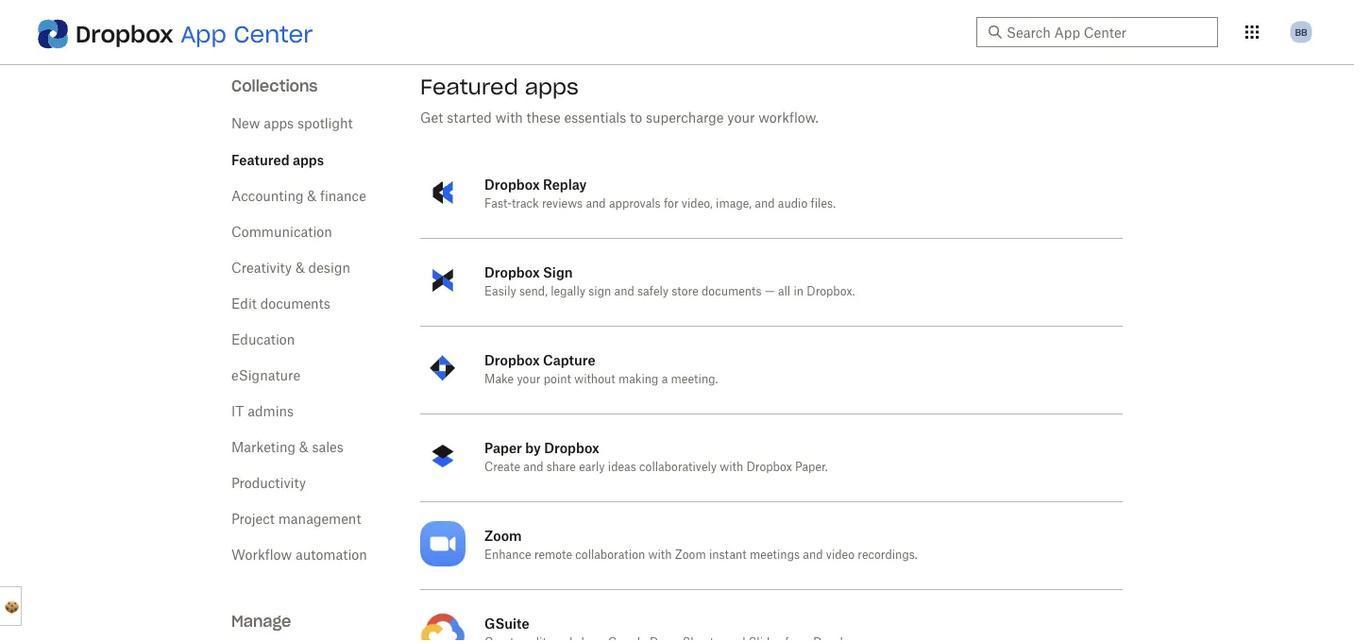 Task type: describe. For each thing, give the bounding box(es) containing it.
replay
[[543, 176, 587, 192]]

fast-
[[484, 198, 512, 210]]

with inside the "zoom enhance remote collaboration with zoom instant meetings and video recordings."
[[648, 550, 672, 561]]

meetings
[[750, 550, 800, 561]]

early
[[579, 462, 605, 473]]

0 horizontal spatial documents
[[260, 297, 330, 311]]

design
[[308, 262, 350, 275]]

project management link
[[231, 513, 361, 526]]

create
[[484, 462, 520, 473]]

zoom enhance remote collaboration with zoom instant meetings and video recordings.
[[484, 527, 918, 561]]

dropbox sign easily send, legally sign and safely store documents — all in dropbox.
[[484, 264, 855, 297]]

in
[[794, 286, 804, 297]]

audio
[[778, 198, 808, 210]]

dropbox app center
[[76, 19, 313, 48]]

dropbox for dropbox capture make your point without making a meeting.
[[484, 352, 540, 368]]

legally
[[551, 286, 585, 297]]

creativity
[[231, 262, 292, 275]]

app
[[181, 19, 226, 48]]

dropbox capture make your point without making a meeting.
[[484, 352, 718, 385]]

instant
[[709, 550, 747, 561]]

education
[[231, 333, 295, 347]]

recordings.
[[858, 550, 918, 561]]

new apps spotlight link
[[231, 117, 353, 130]]

edit documents
[[231, 297, 330, 311]]

point
[[544, 374, 571, 385]]

easily
[[484, 286, 516, 297]]

bb
[[1295, 26, 1308, 38]]

safely
[[638, 286, 669, 297]]

communication
[[231, 226, 332, 239]]

& for design
[[296, 262, 305, 275]]

0 vertical spatial zoom
[[484, 527, 522, 544]]

0 horizontal spatial with
[[495, 111, 523, 125]]

get
[[420, 111, 443, 125]]

without
[[574, 374, 615, 385]]

paper
[[484, 440, 522, 456]]

accounting & finance link
[[231, 190, 366, 203]]

admins
[[248, 405, 294, 418]]

apps for featured apps link
[[293, 152, 324, 168]]

and inside paper by dropbox create and share early ideas collaboratively with dropbox paper.
[[523, 462, 544, 473]]

dropbox up share at the left of the page
[[544, 440, 599, 456]]

send,
[[519, 286, 548, 297]]

new
[[231, 117, 260, 130]]

gsuite link
[[420, 590, 1123, 641]]

productivity
[[231, 477, 306, 490]]

approvals
[[609, 198, 661, 210]]

it admins link
[[231, 405, 294, 418]]

automation
[[296, 549, 367, 562]]

and right reviews
[[586, 198, 606, 210]]

accounting & finance
[[231, 190, 366, 203]]

gsuite
[[484, 615, 530, 631]]

dropbox replay fast-track reviews and approvals for video, image, and audio files.
[[484, 176, 836, 210]]

accounting
[[231, 190, 304, 203]]

education link
[[231, 333, 295, 347]]

esignature
[[231, 369, 300, 382]]

paper.
[[795, 462, 828, 473]]

capture
[[543, 352, 596, 368]]

dropbox left paper.
[[747, 462, 792, 473]]

project
[[231, 513, 275, 526]]

make
[[484, 374, 514, 385]]

share
[[547, 462, 576, 473]]

sign
[[543, 264, 573, 280]]

get started with these essentials to supercharge your workflow.
[[420, 111, 819, 125]]

0 horizontal spatial featured apps
[[231, 152, 324, 168]]

ideas
[[608, 462, 636, 473]]

workflow automation link
[[231, 549, 367, 562]]

0 horizontal spatial featured
[[231, 152, 290, 168]]

dropbox for dropbox app center
[[76, 19, 174, 48]]

remote
[[534, 550, 572, 561]]

sign
[[589, 286, 611, 297]]

featured apps link
[[231, 152, 324, 168]]

finance
[[320, 190, 366, 203]]

dropbox for dropbox replay fast-track reviews and approvals for video, image, and audio files.
[[484, 176, 540, 192]]



Task type: vqa. For each thing, say whether or not it's contained in the screenshot.
'Fast-' in the left top of the page
yes



Task type: locate. For each thing, give the bounding box(es) containing it.
bb button
[[1286, 17, 1317, 47]]

1 horizontal spatial your
[[727, 111, 755, 125]]

workflow.
[[759, 111, 819, 125]]

featured apps up "started"
[[420, 74, 579, 100]]

apps
[[525, 74, 579, 100], [264, 117, 294, 130], [293, 152, 324, 168]]

files.
[[811, 198, 836, 210]]

& left the design
[[296, 262, 305, 275]]

dropbox
[[76, 19, 174, 48], [484, 176, 540, 192], [484, 264, 540, 280], [484, 352, 540, 368], [544, 440, 599, 456], [747, 462, 792, 473]]

& left sales
[[299, 441, 308, 454]]

essentials
[[564, 111, 626, 125]]

dropbox up track
[[484, 176, 540, 192]]

0 vertical spatial featured apps
[[420, 74, 579, 100]]

2 vertical spatial apps
[[293, 152, 324, 168]]

1 horizontal spatial zoom
[[675, 550, 706, 561]]

documents
[[702, 286, 762, 297], [260, 297, 330, 311]]

dropbox for dropbox sign easily send, legally sign and safely store documents — all in dropbox.
[[484, 264, 540, 280]]

apps right new
[[264, 117, 294, 130]]

marketing & sales link
[[231, 441, 344, 454]]

workflow automation
[[231, 549, 367, 562]]

0 vertical spatial &
[[307, 190, 317, 203]]

featured up "started"
[[420, 74, 518, 100]]

with right collaboratively
[[720, 462, 743, 473]]

0 vertical spatial your
[[727, 111, 755, 125]]

making
[[618, 374, 659, 385]]

enhance
[[484, 550, 531, 561]]

0 horizontal spatial zoom
[[484, 527, 522, 544]]

zoom up enhance
[[484, 527, 522, 544]]

dropbox inside dropbox replay fast-track reviews and approvals for video, image, and audio files.
[[484, 176, 540, 192]]

1 horizontal spatial featured
[[420, 74, 518, 100]]

—
[[765, 286, 775, 297]]

&
[[307, 190, 317, 203], [296, 262, 305, 275], [299, 441, 308, 454]]

to
[[630, 111, 642, 125]]

paper by dropbox create and share early ideas collaboratively with dropbox paper.
[[484, 440, 828, 473]]

1 vertical spatial apps
[[264, 117, 294, 130]]

collections
[[231, 76, 318, 95]]

your inside dropbox capture make your point without making a meeting.
[[517, 374, 541, 385]]

featured up accounting
[[231, 152, 290, 168]]

1 horizontal spatial with
[[648, 550, 672, 561]]

1 horizontal spatial documents
[[702, 286, 762, 297]]

apps for new apps spotlight 'link'
[[264, 117, 294, 130]]

2 vertical spatial &
[[299, 441, 308, 454]]

collaboration
[[575, 550, 645, 561]]

zoom
[[484, 527, 522, 544], [675, 550, 706, 561]]

0 vertical spatial featured
[[420, 74, 518, 100]]

0 vertical spatial apps
[[525, 74, 579, 100]]

1 vertical spatial your
[[517, 374, 541, 385]]

featured apps up accounting
[[231, 152, 324, 168]]

featured apps
[[420, 74, 579, 100], [231, 152, 324, 168]]

video,
[[682, 198, 713, 210]]

it
[[231, 405, 244, 418]]

by
[[525, 440, 541, 456]]

productivity link
[[231, 477, 306, 490]]

project management
[[231, 513, 361, 526]]

1 vertical spatial &
[[296, 262, 305, 275]]

& for finance
[[307, 190, 317, 203]]

& left finance on the left top of page
[[307, 190, 317, 203]]

with left the these
[[495, 111, 523, 125]]

and inside dropbox sign easily send, legally sign and safely store documents — all in dropbox.
[[614, 286, 634, 297]]

zoom left instant
[[675, 550, 706, 561]]

center
[[234, 19, 313, 48]]

started
[[447, 111, 492, 125]]

and right sign
[[614, 286, 634, 297]]

documents left —
[[702, 286, 762, 297]]

esignature link
[[231, 369, 300, 382]]

track
[[512, 198, 539, 210]]

image,
[[716, 198, 752, 210]]

reviews
[[542, 198, 583, 210]]

with inside paper by dropbox create and share early ideas collaboratively with dropbox paper.
[[720, 462, 743, 473]]

video
[[826, 550, 855, 561]]

and left audio
[[755, 198, 775, 210]]

spotlight
[[297, 117, 353, 130]]

1 vertical spatial zoom
[[675, 550, 706, 561]]

0 vertical spatial with
[[495, 111, 523, 125]]

1 vertical spatial with
[[720, 462, 743, 473]]

with
[[495, 111, 523, 125], [720, 462, 743, 473], [648, 550, 672, 561]]

and inside the "zoom enhance remote collaboration with zoom instant meetings and video recordings."
[[803, 550, 823, 561]]

apps up the these
[[525, 74, 579, 100]]

creativity & design
[[231, 262, 350, 275]]

management
[[278, 513, 361, 526]]

with right collaboration
[[648, 550, 672, 561]]

Search App Center text field
[[1007, 22, 1207, 42]]

your
[[727, 111, 755, 125], [517, 374, 541, 385]]

documents inside dropbox sign easily send, legally sign and safely store documents — all in dropbox.
[[702, 286, 762, 297]]

manage
[[231, 612, 291, 631]]

for
[[664, 198, 679, 210]]

workflow
[[231, 549, 292, 562]]

dropbox inside dropbox sign easily send, legally sign and safely store documents — all in dropbox.
[[484, 264, 540, 280]]

1 vertical spatial featured apps
[[231, 152, 324, 168]]

your left point
[[517, 374, 541, 385]]

1 vertical spatial featured
[[231, 152, 290, 168]]

documents down creativity & design link
[[260, 297, 330, 311]]

1 horizontal spatial featured apps
[[420, 74, 579, 100]]

dropbox.
[[807, 286, 855, 297]]

and down by
[[523, 462, 544, 473]]

your left workflow.
[[727, 111, 755, 125]]

new apps spotlight
[[231, 117, 353, 130]]

dropbox inside dropbox capture make your point without making a meeting.
[[484, 352, 540, 368]]

collaboratively
[[639, 462, 717, 473]]

sales
[[312, 441, 344, 454]]

featured
[[420, 74, 518, 100], [231, 152, 290, 168]]

supercharge
[[646, 111, 724, 125]]

0 horizontal spatial your
[[517, 374, 541, 385]]

creativity & design link
[[231, 262, 350, 275]]

2 vertical spatial with
[[648, 550, 672, 561]]

dropbox up easily
[[484, 264, 540, 280]]

apps up accounting & finance at the top of the page
[[293, 152, 324, 168]]

communication link
[[231, 226, 332, 239]]

edit documents link
[[231, 297, 330, 311]]

2 horizontal spatial with
[[720, 462, 743, 473]]

store
[[672, 286, 699, 297]]

dropbox up make
[[484, 352, 540, 368]]

all
[[778, 286, 791, 297]]

it admins
[[231, 405, 294, 418]]

marketing & sales
[[231, 441, 344, 454]]

and left the video
[[803, 550, 823, 561]]

these
[[527, 111, 561, 125]]

dropbox left app
[[76, 19, 174, 48]]

& for sales
[[299, 441, 308, 454]]

a
[[662, 374, 668, 385]]

marketing
[[231, 441, 296, 454]]

meeting.
[[671, 374, 718, 385]]



